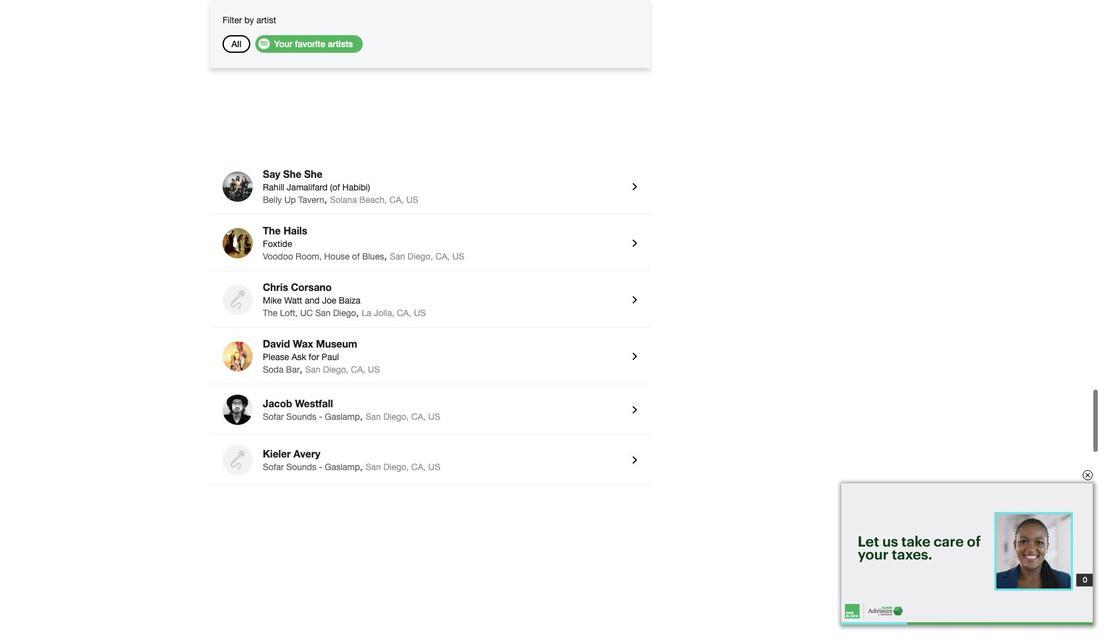 Task type: describe. For each thing, give the bounding box(es) containing it.
your favorite artists
[[274, 38, 353, 49]]

habibi)
[[343, 182, 370, 193]]

us inside say she she rahill jamalifard (of habibi) belly up tavern , solana beach, ca, us
[[407, 195, 419, 205]]

, inside the hails foxtide voodoo room, house of blues , san diego, ca, us
[[384, 250, 387, 262]]

1 she from the left
[[283, 168, 302, 180]]

belly up tavern link
[[263, 195, 325, 205]]

2 she from the left
[[304, 168, 323, 180]]

- for westfall
[[319, 412, 323, 422]]

for
[[309, 352, 319, 362]]

, inside chris corsano mike watt and joe baiza the loft, uc san diego , la jolla, ca, us
[[356, 307, 359, 318]]

sounds for westfall
[[286, 412, 317, 422]]

diego, inside the hails foxtide voodoo room, house of blues , san diego, ca, us
[[408, 252, 433, 262]]

us inside kieler avery sofar sounds - gaslamp , san diego, ca, us
[[429, 462, 441, 473]]

san inside the hails foxtide voodoo room, house of blues , san diego, ca, us
[[390, 252, 405, 262]]

filter
[[223, 15, 242, 25]]

the inside the hails foxtide voodoo room, house of blues , san diego, ca, us
[[263, 225, 281, 237]]

, inside david wax museum please ask for paul soda bar , san diego, ca, us
[[300, 364, 303, 375]]

ca, inside say she she rahill jamalifard (of habibi) belly up tavern , solana beach, ca, us
[[390, 195, 404, 205]]

gaslamp for avery
[[325, 462, 360, 473]]

say she she rahill jamalifard (of habibi) belly up tavern , solana beach, ca, us
[[263, 168, 419, 205]]

david wax museum please ask for paul soda bar , san diego, ca, us
[[263, 338, 380, 375]]

, inside say she she rahill jamalifard (of habibi) belly up tavern , solana beach, ca, us
[[325, 194, 327, 205]]

la
[[362, 308, 372, 318]]

artist
[[257, 15, 276, 25]]

- for avery
[[319, 462, 323, 473]]

us inside david wax museum please ask for paul soda bar , san diego, ca, us
[[368, 365, 380, 375]]

tavern
[[299, 195, 325, 205]]

kieler avery sofar sounds - gaslamp , san diego, ca, us
[[263, 448, 441, 473]]

voodoo
[[263, 252, 293, 262]]

artists
[[328, 38, 353, 49]]

diego, inside 'jacob westfall sofar sounds - gaslamp , san diego, ca, us'
[[384, 412, 409, 422]]

sofar for jacob westfall
[[263, 412, 284, 422]]

kieler avery live image
[[223, 445, 253, 476]]

diego, inside david wax museum please ask for paul soda bar , san diego, ca, us
[[323, 365, 349, 375]]

rahill
[[263, 182, 285, 193]]

chris
[[263, 281, 288, 293]]

soda bar link
[[263, 365, 300, 375]]

san inside chris corsano mike watt and joe baiza the loft, uc san diego , la jolla, ca, us
[[316, 308, 331, 318]]

all
[[232, 38, 242, 49]]

jacob westfall live image
[[223, 395, 253, 425]]

the loft, uc san diego link
[[263, 308, 356, 318]]

corsano
[[291, 281, 332, 293]]

filter by artist
[[223, 15, 276, 25]]

ca, inside david wax museum please ask for paul soda bar , san diego, ca, us
[[351, 365, 366, 375]]

the hails foxtide voodoo room, house of blues , san diego, ca, us
[[263, 225, 465, 262]]

ask
[[292, 352, 306, 362]]

jacob westfall sofar sounds - gaslamp , san diego, ca, us
[[263, 398, 441, 422]]

and
[[305, 296, 320, 306]]

watt
[[284, 296, 303, 306]]

mike
[[263, 296, 282, 306]]

solana
[[330, 195, 357, 205]]

kieler
[[263, 448, 291, 460]]

ca, inside kieler avery sofar sounds - gaslamp , san diego, ca, us
[[412, 462, 426, 473]]

jamalifard
[[287, 182, 328, 193]]

sofar sounds - gaslamp link for westfall
[[263, 412, 360, 422]]

up
[[285, 195, 296, 205]]



Task type: vqa. For each thing, say whether or not it's contained in the screenshot.
– corresponding to 17
no



Task type: locate. For each thing, give the bounding box(es) containing it.
hails
[[284, 225, 308, 237]]

sounds for avery
[[286, 462, 317, 473]]

favorite
[[295, 38, 326, 49]]

san inside kieler avery sofar sounds - gaslamp , san diego, ca, us
[[366, 462, 381, 473]]

the up the 'foxtide'
[[263, 225, 281, 237]]

room,
[[296, 252, 322, 262]]

, up kieler avery sofar sounds - gaslamp , san diego, ca, us
[[360, 411, 363, 422]]

loft,
[[280, 308, 298, 318]]

sofar down "kieler"
[[263, 462, 284, 473]]

soda
[[263, 365, 284, 375]]

- down avery
[[319, 462, 323, 473]]

bar
[[286, 365, 300, 375]]

your favorite artists button
[[256, 35, 363, 53]]

san right blues
[[390, 252, 405, 262]]

san
[[390, 252, 405, 262], [316, 308, 331, 318], [305, 365, 321, 375], [366, 412, 381, 422], [366, 462, 381, 473]]

sofar sounds - gaslamp link down westfall
[[263, 412, 360, 422]]

sofar inside kieler avery sofar sounds - gaslamp , san diego, ca, us
[[263, 462, 284, 473]]

gaslamp inside kieler avery sofar sounds - gaslamp , san diego, ca, us
[[325, 462, 360, 473]]

0 vertical spatial sofar
[[263, 412, 284, 422]]

, inside 'jacob westfall sofar sounds - gaslamp , san diego, ca, us'
[[360, 411, 363, 422]]

house
[[324, 252, 350, 262]]

blues
[[362, 252, 384, 262]]

by
[[245, 15, 254, 25]]

, left la
[[356, 307, 359, 318]]

ca, inside 'jacob westfall sofar sounds - gaslamp , san diego, ca, us'
[[412, 412, 426, 422]]

us inside 'jacob westfall sofar sounds - gaslamp , san diego, ca, us'
[[429, 412, 441, 422]]

- inside 'jacob westfall sofar sounds - gaslamp , san diego, ca, us'
[[319, 412, 323, 422]]

avery
[[294, 448, 321, 460]]

david
[[263, 338, 290, 350]]

diego, right blues
[[408, 252, 433, 262]]

gaslamp down westfall
[[325, 412, 360, 422]]

san inside 'jacob westfall sofar sounds - gaslamp , san diego, ca, us'
[[366, 412, 381, 422]]

0 horizontal spatial she
[[283, 168, 302, 180]]

voodoo room, house of blues link
[[263, 252, 384, 262]]

ca,
[[390, 195, 404, 205], [436, 252, 450, 262], [397, 308, 412, 318], [351, 365, 366, 375], [412, 412, 426, 422], [412, 462, 426, 473]]

2 sounds from the top
[[286, 462, 317, 473]]

the down mike
[[263, 308, 278, 318]]

(of
[[330, 182, 340, 193]]

0 vertical spatial sofar sounds - gaslamp link
[[263, 412, 360, 422]]

jacob
[[263, 398, 292, 410]]

2 the from the top
[[263, 308, 278, 318]]

1 vertical spatial -
[[319, 462, 323, 473]]

san up kieler avery sofar sounds - gaslamp , san diego, ca, us
[[366, 412, 381, 422]]

san down 'jacob westfall sofar sounds - gaslamp , san diego, ca, us'
[[366, 462, 381, 473]]

1 vertical spatial sofar sounds - gaslamp link
[[263, 462, 360, 473]]

gaslamp
[[325, 412, 360, 422], [325, 462, 360, 473]]

us inside the hails foxtide voodoo room, house of blues , san diego, ca, us
[[453, 252, 465, 262]]

1 vertical spatial sofar
[[263, 462, 284, 473]]

of
[[352, 252, 360, 262]]

sofar sounds - gaslamp link
[[263, 412, 360, 422], [263, 462, 360, 473]]

please
[[263, 352, 289, 362]]

1 sofar sounds - gaslamp link from the top
[[263, 412, 360, 422]]

uc
[[300, 308, 313, 318]]

david wax museum live image
[[223, 342, 253, 372]]

she
[[283, 168, 302, 180], [304, 168, 323, 180]]

sofar sounds - gaslamp link for avery
[[263, 462, 360, 473]]

say she she live image
[[223, 172, 253, 202]]

chris corsano mike watt and joe baiza the loft, uc san diego , la jolla, ca, us
[[263, 281, 426, 318]]

baiza
[[339, 296, 361, 306]]

joe
[[322, 296, 337, 306]]

sounds
[[286, 412, 317, 422], [286, 462, 317, 473]]

1 sofar from the top
[[263, 412, 284, 422]]

sounds inside 'jacob westfall sofar sounds - gaslamp , san diego, ca, us'
[[286, 412, 317, 422]]

gaslamp down 'jacob westfall sofar sounds - gaslamp , san diego, ca, us'
[[325, 462, 360, 473]]

beach,
[[360, 195, 387, 205]]

1 the from the top
[[263, 225, 281, 237]]

san down for
[[305, 365, 321, 375]]

,
[[325, 194, 327, 205], [384, 250, 387, 262], [356, 307, 359, 318], [300, 364, 303, 375], [360, 411, 363, 422], [360, 461, 363, 473]]

1 vertical spatial the
[[263, 308, 278, 318]]

, down ask
[[300, 364, 303, 375]]

jacob westfall link
[[263, 398, 623, 412]]

- inside kieler avery sofar sounds - gaslamp , san diego, ca, us
[[319, 462, 323, 473]]

westfall
[[295, 398, 333, 410]]

2 gaslamp from the top
[[325, 462, 360, 473]]

chris corsano live image
[[223, 285, 253, 315]]

1 gaslamp from the top
[[325, 412, 360, 422]]

diego
[[333, 308, 356, 318]]

diego,
[[408, 252, 433, 262], [323, 365, 349, 375], [384, 412, 409, 422], [384, 462, 409, 473]]

sounds down westfall
[[286, 412, 317, 422]]

paul
[[322, 352, 339, 362]]

0 vertical spatial sounds
[[286, 412, 317, 422]]

jolla,
[[374, 308, 395, 318]]

gaslamp for westfall
[[325, 412, 360, 422]]

kieler avery link
[[263, 448, 623, 462]]

-
[[319, 412, 323, 422], [319, 462, 323, 473]]

ca, inside chris corsano mike watt and joe baiza the loft, uc san diego , la jolla, ca, us
[[397, 308, 412, 318]]

sofar sounds - gaslamp link down avery
[[263, 462, 360, 473]]

sofar
[[263, 412, 284, 422], [263, 462, 284, 473]]

say
[[263, 168, 281, 180]]

us inside chris corsano mike watt and joe baiza the loft, uc san diego , la jolla, ca, us
[[414, 308, 426, 318]]

1 horizontal spatial she
[[304, 168, 323, 180]]

0 vertical spatial -
[[319, 412, 323, 422]]

, right of
[[384, 250, 387, 262]]

1 - from the top
[[319, 412, 323, 422]]

sounds inside kieler avery sofar sounds - gaslamp , san diego, ca, us
[[286, 462, 317, 473]]

sofar inside 'jacob westfall sofar sounds - gaslamp , san diego, ca, us'
[[263, 412, 284, 422]]

skip
[[1084, 574, 1099, 585]]

the hails live image
[[223, 228, 253, 259]]

0 vertical spatial gaslamp
[[325, 412, 360, 422]]

your
[[274, 38, 293, 49]]

wax
[[293, 338, 313, 350]]

diego, inside kieler avery sofar sounds - gaslamp , san diego, ca, us
[[384, 462, 409, 473]]

, inside kieler avery sofar sounds - gaslamp , san diego, ca, us
[[360, 461, 363, 473]]

skip 
[[1084, 574, 1100, 585]]

1 sounds from the top
[[286, 412, 317, 422]]

1 vertical spatial gaslamp
[[325, 462, 360, 473]]

, down 'jacob westfall sofar sounds - gaslamp , san diego, ca, us'
[[360, 461, 363, 473]]

0 vertical spatial the
[[263, 225, 281, 237]]

the inside chris corsano mike watt and joe baiza the loft, uc san diego , la jolla, ca, us
[[263, 308, 278, 318]]

2 sofar sounds - gaslamp link from the top
[[263, 462, 360, 473]]

san down joe
[[316, 308, 331, 318]]

2 sofar from the top
[[263, 462, 284, 473]]

foxtide
[[263, 239, 292, 249]]

1 vertical spatial sounds
[[286, 462, 317, 473]]

- down westfall
[[319, 412, 323, 422]]

the
[[263, 225, 281, 237], [263, 308, 278, 318]]

belly
[[263, 195, 282, 205]]

museum
[[316, 338, 358, 350]]

sofar for kieler avery
[[263, 462, 284, 473]]

all link
[[232, 38, 242, 49]]

us
[[407, 195, 419, 205], [453, 252, 465, 262], [414, 308, 426, 318], [368, 365, 380, 375], [429, 412, 441, 422], [429, 462, 441, 473]]

sounds down avery
[[286, 462, 317, 473]]

diego, down jacob westfall link
[[384, 412, 409, 422]]

gaslamp inside 'jacob westfall sofar sounds - gaslamp , san diego, ca, us'
[[325, 412, 360, 422]]

ca, inside the hails foxtide voodoo room, house of blues , san diego, ca, us
[[436, 252, 450, 262]]

2 - from the top
[[319, 462, 323, 473]]

diego, down paul
[[323, 365, 349, 375]]

sofar down jacob
[[263, 412, 284, 422]]

san inside david wax museum please ask for paul soda bar , san diego, ca, us
[[305, 365, 321, 375]]

, left solana
[[325, 194, 327, 205]]

diego, down kieler avery link
[[384, 462, 409, 473]]



